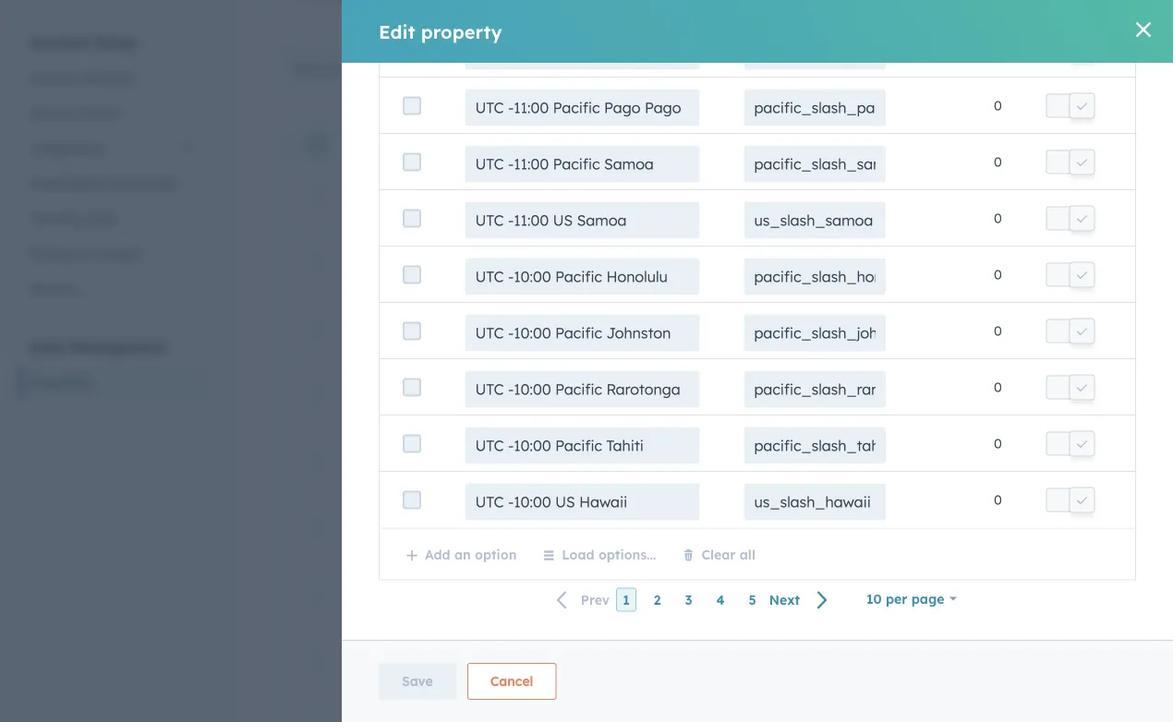 Task type: locate. For each thing, give the bounding box(es) containing it.
Search search field
[[284, 50, 469, 87]]

2 hubspot from the top
[[897, 455, 950, 471]]

2 contact information from the top
[[693, 521, 817, 537]]

teams down the users
[[757, 136, 799, 152]]

of inside the time of first session date picker
[[406, 313, 419, 329]]

seen down time first seen date picker
[[437, 247, 468, 263]]

web analytics history
[[693, 188, 824, 205], [693, 255, 824, 271], [693, 321, 824, 338], [693, 388, 824, 404]]

last down time first seen date picker
[[406, 247, 433, 263]]

2 picker from the top
[[398, 264, 430, 278]]

history
[[782, 188, 824, 205], [782, 255, 824, 271], [782, 321, 824, 338], [782, 388, 824, 404]]

0 vertical spatial users
[[30, 105, 64, 121]]

2 web from the top
[[693, 255, 721, 271]]

time for time zone dropdown select
[[370, 513, 402, 529]]

time for time registration email was sent date picker
[[370, 446, 402, 462]]

4 picker from the top
[[398, 397, 430, 411]]

0 horizontal spatial zone
[[406, 513, 438, 529]]

2 analytics from the top
[[724, 255, 779, 271]]

code
[[85, 210, 117, 226]]

1 web analytics history from the top
[[693, 188, 824, 205]]

registration
[[406, 446, 482, 462]]

1 contact from the top
[[693, 455, 742, 471]]

integrations button
[[18, 131, 207, 166]]

line
[[406, 663, 424, 677]]

session
[[456, 313, 504, 329], [454, 380, 503, 396]]

account inside account defaults link
[[30, 70, 79, 86]]

0 vertical spatial of
[[406, 313, 419, 329]]

tracking code link
[[18, 201, 207, 236]]

2 web analytics history from the top
[[693, 255, 824, 271]]

first
[[406, 180, 435, 196], [423, 313, 452, 329]]

last inside time of last session date picker
[[423, 380, 450, 396]]

2 history from the top
[[782, 255, 824, 271]]

setup
[[94, 33, 137, 51]]

hubspot for time registration email was sent
[[897, 455, 950, 471]]

to
[[497, 136, 510, 152]]

1 vertical spatial seen
[[437, 247, 468, 263]]

0 vertical spatial teams
[[80, 105, 119, 121]]

time
[[370, 180, 402, 196], [370, 247, 402, 263], [370, 313, 402, 329], [370, 380, 402, 396], [370, 446, 402, 462], [470, 467, 507, 485], [370, 513, 402, 529]]

seen for time first seen
[[439, 180, 470, 196]]

picker inside time first seen date picker
[[398, 198, 430, 211]]

1 vertical spatial 0
[[1121, 455, 1129, 471]]

archive
[[590, 136, 639, 152]]

web for time of first session
[[693, 321, 721, 338]]

of for last
[[406, 380, 419, 396]]

time for time of last session date picker
[[370, 380, 402, 396]]

seen inside time last seen date picker
[[437, 247, 468, 263]]

of inside time of last session date picker
[[406, 380, 419, 396]]

0 horizontal spatial teams
[[80, 105, 119, 121]]

2 of from the top
[[406, 380, 419, 396]]

1 contact information from the top
[[693, 455, 817, 471]]

1 vertical spatial &
[[743, 136, 753, 152]]

session for time of first session
[[456, 313, 504, 329]]

information for time zone
[[745, 521, 817, 537]]

1 vertical spatial session
[[454, 380, 503, 396]]

users & teams
[[30, 105, 119, 121]]

seen for time last seen
[[437, 247, 468, 263]]

contact information for time registration email was sent
[[693, 455, 817, 471]]

4 analytics from the top
[[724, 388, 779, 404]]

teams inside account setup element
[[80, 105, 119, 121]]

time up dropdown
[[370, 513, 402, 529]]

3 date from the top
[[370, 331, 395, 345]]

time inside time last seen date picker
[[370, 247, 402, 263]]

users right assign
[[704, 136, 739, 152]]

picker up time last seen date picker
[[398, 198, 430, 211]]

time left the registration
[[370, 446, 402, 462]]

web for time first seen
[[693, 188, 721, 205]]

twitter
[[370, 646, 415, 662]]

account up 'users & teams'
[[30, 70, 79, 86]]

1 horizontal spatial users
[[704, 136, 739, 152]]

privacy & consent
[[30, 245, 141, 262]]

account
[[30, 33, 89, 51], [30, 70, 79, 86]]

archive button
[[571, 136, 639, 152]]

1 date from the top
[[370, 198, 395, 211]]

account setup element
[[18, 32, 207, 306]]

revenue
[[406, 579, 461, 595]]

0 horizontal spatial users
[[30, 105, 64, 121]]

2 vertical spatial information
[[725, 588, 796, 604]]

email
[[486, 446, 522, 462]]

property
[[1071, 62, 1117, 76]]

3 web from the top
[[693, 321, 721, 338]]

1 vertical spatial first
[[423, 313, 452, 329]]

create
[[1033, 62, 1068, 76]]

time inside time zone dropdown select
[[370, 513, 402, 529]]

time down time last seen date picker
[[370, 313, 402, 329]]

time last seen date picker
[[370, 247, 468, 278]]

first down selected
[[406, 180, 435, 196]]

all left groups
[[481, 60, 497, 76]]

contact information for time zone
[[693, 521, 817, 537]]

1 account from the top
[[30, 33, 89, 51]]

time of last session date picker
[[370, 380, 503, 411]]

5 picker from the top
[[398, 464, 430, 478]]

0 vertical spatial information
[[745, 455, 817, 471]]

group
[[514, 136, 553, 152]]

users
[[30, 105, 64, 121], [704, 136, 739, 152]]

total revenue button
[[370, 579, 649, 595]]

session down time last seen button
[[456, 313, 504, 329]]

data management element
[[18, 337, 207, 506]]

seen inside time first seen date picker
[[439, 180, 470, 196]]

add
[[467, 136, 493, 152]]

1 vertical spatial contact information
[[693, 521, 817, 537]]

history for time of first session
[[782, 321, 824, 338]]

add to group
[[467, 136, 553, 152]]

of
[[406, 313, 419, 329], [406, 380, 419, 396]]

1 horizontal spatial teams
[[757, 136, 799, 152]]

account for account setup
[[30, 33, 89, 51]]

marketplace downloads link
[[18, 166, 207, 201]]

2 vertical spatial 0
[[1121, 521, 1129, 537]]

time down email
[[470, 467, 507, 485]]

2 vertical spatial &
[[78, 245, 87, 262]]

3 hubspot from the top
[[897, 521, 950, 537]]

0 vertical spatial account
[[30, 33, 89, 51]]

1 vertical spatial users
[[704, 136, 739, 152]]

information
[[745, 455, 817, 471], [745, 521, 817, 537], [725, 588, 796, 604]]

types
[[636, 60, 671, 76]]

account up 'account defaults'
[[30, 33, 89, 51]]

all for all field types
[[583, 60, 599, 76]]

session inside time of last session date picker
[[454, 380, 503, 396]]

hubspot
[[897, 188, 950, 205], [897, 455, 950, 471], [897, 521, 950, 537], [897, 588, 950, 604]]

0 vertical spatial zone
[[512, 467, 549, 485]]

2 account from the top
[[30, 70, 79, 86]]

history for time last seen
[[782, 255, 824, 271]]

0 vertical spatial &
[[67, 105, 77, 121]]

1 web from the top
[[693, 188, 721, 205]]

of down time last seen date picker
[[406, 313, 419, 329]]

4 history from the top
[[782, 388, 824, 404]]

2 date from the top
[[370, 264, 395, 278]]

& right assign
[[743, 136, 753, 152]]

picker up the registration
[[398, 397, 430, 411]]

1 vertical spatial contact
[[693, 521, 742, 537]]

1 vertical spatial of
[[406, 380, 419, 396]]

& inside tab panel
[[743, 136, 753, 152]]

selected
[[382, 138, 426, 152]]

all left the field
[[583, 60, 599, 76]]

time down time first seen date picker
[[370, 247, 402, 263]]

1 vertical spatial last
[[423, 380, 450, 396]]

time inside time of last session date picker
[[370, 380, 402, 396]]

1 horizontal spatial &
[[78, 245, 87, 262]]

1 history from the top
[[782, 188, 824, 205]]

information inside total revenue deal information
[[725, 588, 796, 604]]

web analytics history for time last seen
[[693, 255, 824, 271]]

1 horizontal spatial all
[[583, 60, 599, 76]]

zone up select
[[406, 513, 438, 529]]

time for time of first session date picker
[[370, 313, 402, 329]]

users up integrations
[[30, 105, 64, 121]]

all left the users
[[708, 61, 724, 77]]

username
[[419, 646, 485, 662]]

1 vertical spatial zone
[[406, 513, 438, 529]]

0 horizontal spatial &
[[67, 105, 77, 121]]

4 hubspot from the top
[[897, 588, 950, 604]]

0 vertical spatial 0
[[1121, 188, 1129, 205]]

4 web analytics history from the top
[[693, 388, 824, 404]]

first down time last seen date picker
[[423, 313, 452, 329]]

date inside the time of first session date picker
[[370, 331, 395, 345]]

3 history from the top
[[782, 321, 824, 338]]

session up email
[[454, 380, 503, 396]]

time inside time registration email was sent date picker
[[370, 446, 402, 462]]

seen
[[439, 180, 470, 196], [437, 247, 468, 263]]

0 horizontal spatial all
[[481, 60, 497, 76]]

total revenue deal information
[[370, 579, 796, 604]]

2 horizontal spatial all
[[708, 61, 724, 77]]

of for first
[[406, 313, 419, 329]]

date inside time first seen date picker
[[370, 198, 395, 211]]

date inside time registration email was sent date picker
[[370, 464, 395, 478]]

1 hubspot from the top
[[897, 188, 950, 205]]

1 vertical spatial information
[[745, 521, 817, 537]]

analytics
[[724, 188, 779, 205], [724, 255, 779, 271], [724, 321, 779, 338], [724, 388, 779, 404]]

4 web from the top
[[693, 388, 721, 404]]

0 vertical spatial contact information
[[693, 455, 817, 471]]

0 vertical spatial contact
[[693, 455, 742, 471]]

teams
[[80, 105, 119, 121], [757, 136, 799, 152]]

0 for sent
[[1121, 455, 1129, 471]]

contact
[[693, 455, 742, 471], [693, 521, 742, 537]]

3 analytics from the top
[[724, 321, 779, 338]]

4 date from the top
[[370, 397, 395, 411]]

all inside popup button
[[708, 61, 724, 77]]

deal
[[693, 588, 721, 604]]

zone for time zone
[[512, 467, 549, 485]]

1 picker from the top
[[398, 198, 430, 211]]

2 0 from the top
[[1121, 455, 1129, 471]]

time inside the time of first session date picker
[[370, 313, 402, 329]]

sent
[[555, 446, 582, 462]]

3 web analytics history from the top
[[693, 321, 824, 338]]

time inside time first seen date picker
[[370, 180, 402, 196]]

seen down add
[[439, 180, 470, 196]]

& right privacy
[[78, 245, 87, 262]]

5 date from the top
[[370, 464, 395, 478]]

web
[[693, 188, 721, 205], [693, 255, 721, 271], [693, 321, 721, 338], [693, 388, 721, 404]]

marketplace downloads
[[30, 175, 176, 191]]

select
[[427, 530, 457, 544]]

first inside time first seen date picker
[[406, 180, 435, 196]]

assign
[[657, 136, 700, 152]]

& for teams
[[67, 105, 77, 121]]

zone down "was"
[[512, 467, 549, 485]]

time registration email was sent button
[[370, 446, 649, 462]]

time zone
[[470, 467, 549, 485]]

all field types
[[583, 60, 671, 76]]

all
[[481, 60, 497, 76], [583, 60, 599, 76], [708, 61, 724, 77]]

picker inside time last seen date picker
[[398, 264, 430, 278]]

time down "3"
[[370, 180, 402, 196]]

3 picker from the top
[[398, 331, 430, 345]]

1 of from the top
[[406, 313, 419, 329]]

0 vertical spatial first
[[406, 180, 435, 196]]

time for time last seen date picker
[[370, 247, 402, 263]]

tab panel
[[269, 16, 1152, 723]]

assign users & teams
[[657, 136, 799, 152]]

0 vertical spatial session
[[456, 313, 504, 329]]

& up integrations
[[67, 105, 77, 121]]

picker
[[398, 198, 430, 211], [398, 264, 430, 278], [398, 331, 430, 345], [398, 397, 430, 411], [398, 464, 430, 478]]

picker down the registration
[[398, 464, 430, 478]]

time first seen date picker
[[370, 180, 470, 211]]

picker up the time of first session date picker
[[398, 264, 430, 278]]

1 analytics from the top
[[724, 188, 779, 205]]

time down the time of first session date picker
[[370, 380, 402, 396]]

teams down defaults in the top of the page
[[80, 105, 119, 121]]

time zone dropdown select
[[370, 513, 457, 544]]

of down the time of first session date picker
[[406, 380, 419, 396]]

&
[[67, 105, 77, 121], [743, 136, 753, 152], [78, 245, 87, 262]]

twitter username button
[[370, 646, 649, 662]]

date
[[370, 198, 395, 211], [370, 264, 395, 278], [370, 331, 395, 345], [370, 397, 395, 411], [370, 464, 395, 478]]

1 vertical spatial account
[[30, 70, 79, 86]]

last down the time of first session date picker
[[423, 380, 450, 396]]

all for all groups
[[481, 60, 497, 76]]

0 vertical spatial last
[[406, 247, 433, 263]]

0 vertical spatial seen
[[439, 180, 470, 196]]

properties
[[30, 375, 92, 391]]

2 horizontal spatial &
[[743, 136, 753, 152]]

groups
[[501, 60, 546, 76]]

tab list
[[269, 0, 923, 17]]

users inside users & teams link
[[30, 105, 64, 121]]

1 horizontal spatial zone
[[512, 467, 549, 485]]

zone inside time zone dropdown select
[[406, 513, 438, 529]]

1 0 from the top
[[1121, 188, 1129, 205]]

2 contact from the top
[[693, 521, 742, 537]]

picker up time of last session date picker
[[398, 331, 430, 345]]

assign users & teams button
[[657, 136, 825, 152]]

session inside the time of first session date picker
[[456, 313, 504, 329]]

zone
[[512, 467, 549, 485], [406, 513, 438, 529]]



Task type: describe. For each thing, give the bounding box(es) containing it.
session for time of last session
[[454, 380, 503, 396]]

contact for was
[[693, 455, 742, 471]]

data management
[[30, 338, 168, 356]]

all groups
[[481, 60, 546, 76]]

time for time zone
[[470, 467, 507, 485]]

was
[[526, 446, 551, 462]]

contact for select
[[693, 521, 742, 537]]

privacy
[[30, 245, 74, 262]]

history for time first seen
[[782, 188, 824, 205]]

zone for time zone dropdown select
[[406, 513, 438, 529]]

picker inside time registration email was sent date picker
[[398, 464, 430, 478]]

1 vertical spatial teams
[[757, 136, 799, 152]]

hubspot for time first seen
[[897, 188, 950, 205]]

privacy & consent link
[[18, 236, 207, 271]]

consent
[[91, 245, 141, 262]]

text
[[427, 663, 447, 677]]

3
[[373, 138, 379, 152]]

time zone button
[[370, 513, 649, 529]]

field
[[603, 60, 632, 76]]

twitter username single-line text
[[370, 646, 485, 677]]

web for time of last session
[[693, 388, 721, 404]]

all field types button
[[571, 50, 696, 87]]

single-
[[370, 663, 406, 677]]

marketplace
[[30, 175, 105, 191]]

3 selected
[[373, 138, 426, 152]]

add to group button
[[448, 136, 553, 152]]

picker inside time of last session date picker
[[398, 397, 430, 411]]

dropdown
[[370, 530, 424, 544]]

users & teams link
[[18, 96, 207, 131]]

time for time first seen date picker
[[370, 180, 402, 196]]

tracking code
[[30, 210, 117, 226]]

picker inside the time of first session date picker
[[398, 331, 430, 345]]

create property
[[1033, 62, 1117, 76]]

management
[[70, 338, 168, 356]]

all for all users
[[708, 61, 724, 77]]

total
[[370, 579, 402, 595]]

analytics for time last seen
[[724, 255, 779, 271]]

time of first session button
[[370, 313, 649, 329]]

hubspot for time zone
[[897, 521, 950, 537]]

3 0 from the top
[[1121, 521, 1129, 537]]

security
[[30, 281, 79, 297]]

all users
[[708, 61, 762, 77]]

date inside time of last session date picker
[[370, 397, 395, 411]]

history for time of last session
[[782, 388, 824, 404]]

defaults
[[83, 70, 134, 86]]

analytics for time first seen
[[724, 188, 779, 205]]

date inside time last seen date picker
[[370, 264, 395, 278]]

last inside time last seen date picker
[[406, 247, 433, 263]]

0 for picker
[[1121, 188, 1129, 205]]

time of first session date picker
[[370, 313, 504, 345]]

time first seen button
[[370, 180, 649, 196]]

integrations
[[30, 140, 105, 156]]

web analytics history for time of first session
[[693, 321, 824, 338]]

time registration email was sent date picker
[[370, 446, 582, 478]]

web analytics history for time first seen
[[693, 188, 824, 205]]

web analytics history for time of last session
[[693, 388, 824, 404]]

first inside the time of first session date picker
[[423, 313, 452, 329]]

users
[[728, 61, 762, 77]]

time last seen button
[[370, 247, 649, 263]]

properties link
[[18, 366, 207, 401]]

web for time last seen
[[693, 255, 721, 271]]

analytics for time of first session
[[724, 321, 779, 338]]

all groups button
[[469, 50, 571, 87]]

account defaults link
[[18, 61, 207, 96]]

security link
[[18, 271, 207, 306]]

account setup
[[30, 33, 137, 51]]

all users button
[[696, 50, 787, 89]]

time of last session button
[[370, 380, 649, 396]]

tab panel containing all groups
[[269, 16, 1152, 723]]

downloads
[[109, 175, 176, 191]]

account defaults
[[30, 70, 134, 86]]

tracking
[[30, 210, 81, 226]]

account for account defaults
[[30, 70, 79, 86]]

data
[[30, 338, 66, 356]]

create property button
[[1018, 55, 1132, 84]]

analytics for time of last session
[[724, 388, 779, 404]]

information for time registration email was sent
[[745, 455, 817, 471]]

& for consent
[[78, 245, 87, 262]]



Task type: vqa. For each thing, say whether or not it's contained in the screenshot.
"Search name, phone, email addresses, or company" search box
no



